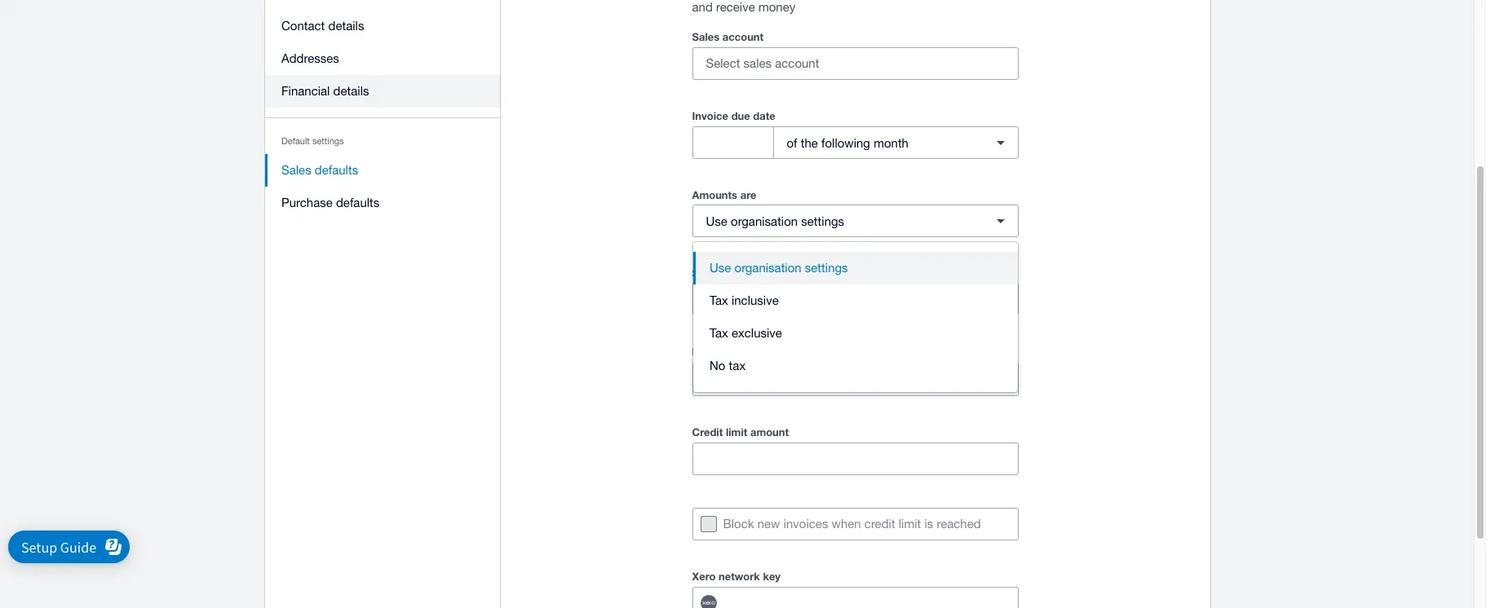 Task type: locate. For each thing, give the bounding box(es) containing it.
sales down default
[[281, 163, 311, 177]]

purchase defaults button
[[265, 187, 500, 219]]

tax down sales tax
[[710, 294, 728, 307]]

sales up tax inclusive
[[692, 267, 720, 280]]

credit
[[692, 426, 723, 439]]

details inside 'button'
[[328, 19, 364, 33]]

financial
[[281, 84, 329, 98]]

1 vertical spatial use organisation settings
[[710, 261, 848, 275]]

organisation down are
[[731, 214, 798, 228]]

sales defaults button
[[265, 154, 500, 187]]

use
[[706, 214, 727, 228], [710, 261, 731, 275], [706, 292, 727, 306]]

use organisation settings up the exclusive
[[706, 292, 844, 306]]

organisation for amounts are
[[731, 214, 798, 228]]

2 vertical spatial sales
[[692, 267, 720, 280]]

use organisation settings button
[[693, 252, 1018, 285]]

invoice due date group
[[692, 126, 1018, 159]]

new
[[757, 517, 780, 531]]

Xero network key field
[[731, 588, 1017, 608]]

following
[[821, 136, 870, 150]]

settings up the sales defaults
[[312, 136, 343, 146]]

0 vertical spatial use organisation settings button
[[692, 205, 1018, 237]]

1 vertical spatial details
[[333, 84, 369, 98]]

2 vertical spatial organisation
[[731, 292, 798, 306]]

contact details
[[281, 19, 364, 33]]

use organisation settings button up tax exclusive button
[[692, 283, 1018, 316]]

tax
[[722, 267, 738, 280], [729, 359, 746, 373]]

use organisation settings for tax
[[706, 292, 844, 306]]

1 vertical spatial organisation
[[735, 261, 801, 275]]

0 vertical spatial use
[[706, 214, 727, 228]]

0 vertical spatial organisation
[[731, 214, 798, 228]]

organisation
[[731, 214, 798, 228], [735, 261, 801, 275], [731, 292, 798, 306]]

use up tax inclusive
[[710, 261, 731, 275]]

limit left the is
[[899, 517, 921, 531]]

menu containing contact details
[[265, 0, 500, 229]]

sales tax
[[692, 267, 738, 280]]

tax for no tax
[[729, 359, 746, 373]]

tax exclusive button
[[693, 317, 1018, 350]]

use organisation settings button
[[692, 205, 1018, 237], [692, 283, 1018, 316]]

block new invoices when credit limit is reached
[[723, 517, 981, 531]]

organisation up the exclusive
[[731, 292, 798, 306]]

tax inside button
[[729, 359, 746, 373]]

group
[[693, 242, 1018, 392]]

date
[[753, 109, 776, 122]]

1 use organisation settings button from the top
[[692, 205, 1018, 237]]

use inside button
[[710, 261, 731, 275]]

0 horizontal spatial limit
[[726, 426, 747, 439]]

contact details button
[[265, 10, 500, 42]]

details for contact details
[[328, 19, 364, 33]]

of the following month button
[[773, 126, 1018, 159]]

0 vertical spatial tax
[[722, 267, 738, 280]]

defaults
[[314, 163, 358, 177], [336, 196, 379, 210]]

None number field
[[693, 127, 773, 158]]

details right contact
[[328, 19, 364, 33]]

use organisation settings
[[706, 214, 844, 228], [710, 261, 848, 275], [706, 292, 844, 306]]

2 tax from the top
[[710, 326, 728, 340]]

when
[[832, 517, 861, 531]]

tax inclusive
[[710, 294, 779, 307]]

organisation inside use organisation settings button
[[735, 261, 801, 275]]

1 vertical spatial use
[[710, 261, 731, 275]]

account
[[722, 30, 764, 43]]

1 vertical spatial defaults
[[336, 196, 379, 210]]

sales
[[692, 30, 720, 43], [281, 163, 311, 177], [692, 267, 720, 280]]

Credit limit amount number field
[[693, 444, 1017, 475]]

details down addresses button
[[333, 84, 369, 98]]

tax exclusive
[[710, 326, 782, 340]]

is
[[924, 517, 933, 531]]

1 vertical spatial use organisation settings button
[[692, 283, 1018, 316]]

contact
[[281, 19, 324, 33]]

settings up tax inclusive button
[[805, 261, 848, 275]]

2 use organisation settings button from the top
[[692, 283, 1018, 316]]

0 vertical spatial defaults
[[314, 163, 358, 177]]

list box
[[693, 242, 1018, 392]]

defaults up purchase defaults
[[314, 163, 358, 177]]

sales inside sales defaults button
[[281, 163, 311, 177]]

use down amounts
[[706, 214, 727, 228]]

0 vertical spatial limit
[[726, 426, 747, 439]]

list box containing use organisation settings
[[693, 242, 1018, 392]]

limit
[[726, 426, 747, 439], [899, 517, 921, 531]]

tax for tax exclusive
[[710, 326, 728, 340]]

sales account
[[692, 30, 764, 43]]

details inside button
[[333, 84, 369, 98]]

1 vertical spatial tax
[[729, 359, 746, 373]]

tax for tax inclusive
[[710, 294, 728, 307]]

use organisation settings down are
[[706, 214, 844, 228]]

details
[[328, 19, 364, 33], [333, 84, 369, 98]]

1 vertical spatial tax
[[710, 326, 728, 340]]

2 vertical spatial use
[[706, 292, 727, 306]]

settings down use organisation settings button
[[801, 292, 844, 306]]

0 vertical spatial sales
[[692, 30, 720, 43]]

use organisation settings inside button
[[710, 261, 848, 275]]

use down sales tax
[[706, 292, 727, 306]]

sales left account
[[692, 30, 720, 43]]

use organisation settings button up use organisation settings button
[[692, 205, 1018, 237]]

of the following month
[[787, 136, 909, 150]]

tax up discount
[[710, 326, 728, 340]]

amounts are
[[692, 188, 756, 201]]

limit right the credit
[[726, 426, 747, 439]]

tax right no
[[729, 359, 746, 373]]

2 vertical spatial use organisation settings
[[706, 292, 844, 306]]

settings
[[312, 136, 343, 146], [801, 214, 844, 228], [805, 261, 848, 275], [801, 292, 844, 306]]

0 vertical spatial use organisation settings
[[706, 214, 844, 228]]

tax up tax inclusive
[[722, 267, 738, 280]]

1 horizontal spatial limit
[[899, 517, 921, 531]]

defaults down sales defaults button
[[336, 196, 379, 210]]

0 vertical spatial details
[[328, 19, 364, 33]]

are
[[740, 188, 756, 201]]

organisation up 'inclusive'
[[735, 261, 801, 275]]

0 vertical spatial tax
[[710, 294, 728, 307]]

use organisation settings up 'inclusive'
[[710, 261, 848, 275]]

1 tax from the top
[[710, 294, 728, 307]]

1 vertical spatial sales
[[281, 163, 311, 177]]

tax
[[710, 294, 728, 307], [710, 326, 728, 340]]

menu
[[265, 0, 500, 229]]



Task type: vqa. For each thing, say whether or not it's contained in the screenshot.
'Use' to the middle
yes



Task type: describe. For each thing, give the bounding box(es) containing it.
settings up use organisation settings button
[[801, 214, 844, 228]]

sales defaults
[[281, 163, 358, 177]]

inclusive
[[732, 294, 779, 307]]

use organisation settings button for amounts are
[[692, 205, 1018, 237]]

amounts
[[692, 188, 737, 201]]

invoice
[[692, 109, 728, 122]]

purchase defaults
[[281, 196, 379, 210]]

none number field inside 'invoice due date' group
[[693, 127, 773, 158]]

financial details button
[[265, 75, 500, 108]]

defaults for sales defaults
[[314, 163, 358, 177]]

no tax
[[710, 359, 746, 373]]

group containing use organisation settings
[[693, 242, 1018, 392]]

invoices
[[784, 517, 828, 531]]

sales for sales defaults
[[281, 163, 311, 177]]

defaults for purchase defaults
[[336, 196, 379, 210]]

financial details
[[281, 84, 369, 98]]

reached
[[937, 517, 981, 531]]

purchase
[[281, 196, 332, 210]]

details for financial details
[[333, 84, 369, 98]]

invoice due date
[[692, 109, 776, 122]]

of
[[787, 136, 797, 150]]

discount
[[692, 345, 737, 358]]

tax inclusive button
[[693, 285, 1018, 317]]

sales for sales account
[[692, 30, 720, 43]]

use for sales
[[706, 292, 727, 306]]

exclusive
[[732, 326, 782, 340]]

addresses
[[281, 51, 339, 65]]

due
[[731, 109, 750, 122]]

amount
[[750, 426, 789, 439]]

Sales account field
[[693, 48, 1017, 79]]

no
[[710, 359, 725, 373]]

addresses button
[[265, 42, 500, 75]]

use organisation settings button for sales tax
[[692, 283, 1018, 316]]

xero
[[692, 570, 716, 583]]

use organisation settings for are
[[706, 214, 844, 228]]

Discount number field
[[693, 364, 985, 395]]

sales for sales tax
[[692, 267, 720, 280]]

block
[[723, 517, 754, 531]]

no tax button
[[693, 350, 1018, 383]]

1 vertical spatial limit
[[899, 517, 921, 531]]

default settings
[[281, 136, 343, 146]]

xero network key
[[692, 570, 781, 583]]

network
[[719, 570, 760, 583]]

the
[[801, 136, 818, 150]]

default
[[281, 136, 309, 146]]

credit limit amount
[[692, 426, 789, 439]]

use for amounts
[[706, 214, 727, 228]]

organisation for sales tax
[[731, 292, 798, 306]]

tax for sales tax
[[722, 267, 738, 280]]

settings inside button
[[805, 261, 848, 275]]

month
[[874, 136, 909, 150]]

credit
[[864, 517, 895, 531]]

key
[[763, 570, 781, 583]]



